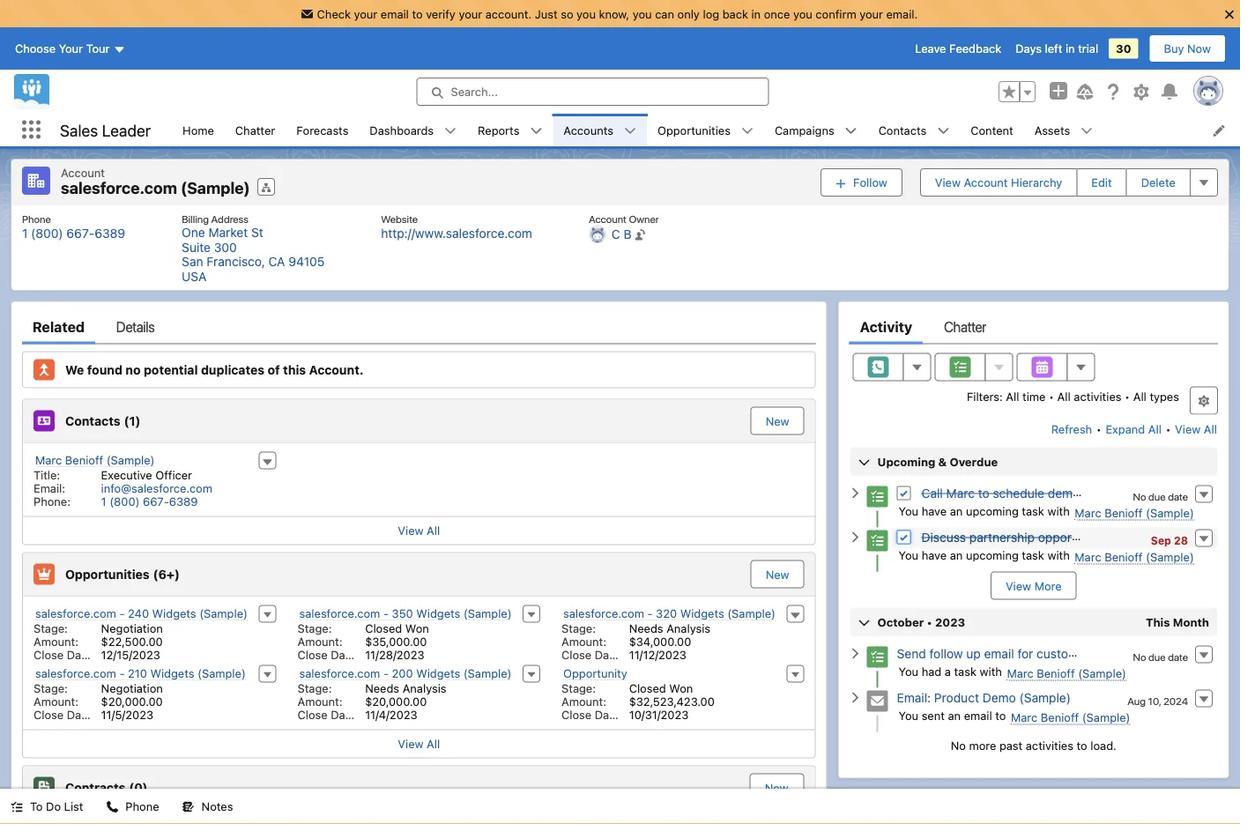 Task type: vqa. For each thing, say whether or not it's contained in the screenshot.
bottom Opportunities
yes



Task type: describe. For each thing, give the bounding box(es) containing it.
leave
[[915, 42, 946, 55]]

date for you had a task with marc benioff (sample)
[[1168, 651, 1188, 663]]

date: for 10/31/2023
[[595, 708, 623, 722]]

1 your from the left
[[354, 7, 378, 20]]

dashboards
[[370, 123, 434, 137]]

choose your tour
[[15, 42, 110, 55]]

1 vertical spatial activities
[[1026, 739, 1074, 752]]

email: inside executive officer email:
[[33, 482, 65, 495]]

- for 350
[[383, 607, 389, 620]]

closed won amount: for $35,000.00
[[298, 622, 429, 648]]

forecasts
[[296, 123, 349, 137]]

widgets for $35,000.00 close date: 11/28/2023
[[416, 607, 460, 620]]

follow button
[[821, 168, 903, 196]]

text default image inside phone button
[[106, 801, 118, 813]]

date: for 11/28/2023
[[331, 648, 359, 662]]

12/15/2023
[[101, 648, 160, 662]]

upcoming & overdue
[[878, 455, 998, 468]]

salesforce.com - 210 widgets (sample) link
[[35, 667, 246, 681]]

all right expand
[[1148, 422, 1162, 435]]

0 vertical spatial view all link
[[1174, 415, 1218, 443]]

no
[[126, 363, 141, 377]]

(sample) inside you had a task with marc benioff (sample)
[[1078, 667, 1127, 680]]

of
[[268, 363, 280, 377]]

(800) inside phone 1 (800) 667-6389
[[31, 226, 63, 241]]

contacts for contacts
[[879, 123, 927, 137]]

one
[[182, 225, 205, 240]]

(sample) inside "link"
[[463, 667, 512, 680]]

upcoming
[[878, 455, 936, 468]]

sep 28
[[1151, 535, 1188, 547]]

list containing home
[[172, 114, 1240, 146]]

(sample) down the month
[[1161, 646, 1213, 661]]

billing
[[182, 212, 209, 225]]

text default image inside the assets list item
[[1081, 125, 1093, 137]]

opportunity link
[[563, 667, 627, 681]]

no for benioff
[[1133, 491, 1146, 503]]

(sample) right 320
[[727, 607, 776, 620]]

no due date for benioff
[[1133, 491, 1188, 503]]

hierarchy
[[1011, 176, 1063, 189]]

(sample) down sep 28
[[1146, 551, 1194, 564]]

2023
[[935, 615, 965, 629]]

text default image inside to do list button
[[11, 801, 23, 813]]

won for 11/28/2023
[[405, 622, 429, 635]]

amount: for salesforce.com - 200 widgets (sample)
[[298, 695, 342, 708]]

new for (1)
[[766, 414, 790, 428]]

chatter link for home link in the left of the page
[[225, 114, 286, 146]]

email for you
[[964, 709, 992, 722]]

(sample) up you sent an email to marc benioff (sample)
[[1020, 691, 1071, 705]]

billing address one market st suite 300 san francisco, ca 94105 usa
[[182, 212, 325, 283]]

list
[[64, 800, 83, 813]]

an for marc
[[950, 505, 963, 518]]

list containing one market st
[[11, 205, 1229, 290]]

negotiation for 240
[[101, 622, 163, 635]]

text default image left call
[[849, 487, 862, 499]]

• right time in the right of the page
[[1049, 390, 1054, 403]]

have for call
[[922, 505, 947, 518]]

task inside you had a task with marc benioff (sample)
[[954, 665, 977, 678]]

• left 2023
[[927, 615, 933, 629]]

activity
[[860, 318, 912, 335]]

feedback
[[949, 42, 1002, 55]]

text default image inside the "reports" list item
[[530, 125, 543, 137]]

email for send
[[984, 646, 1014, 661]]

opportunities for opportunities (6+)
[[65, 567, 150, 582]]

accounts list item
[[553, 114, 647, 146]]

1 (800) 667-6389
[[101, 495, 198, 508]]

text default image inside 'dashboards' "list item"
[[444, 125, 457, 137]]

reports
[[478, 123, 520, 137]]

to do list
[[30, 800, 83, 813]]

back
[[723, 7, 748, 20]]

667- inside marc benioff (sample) element
[[143, 495, 169, 508]]

stage: for salesforce.com - 350 widgets (sample)
[[298, 622, 332, 635]]

(0)
[[129, 780, 148, 795]]

text default image inside accounts list item
[[624, 125, 636, 137]]

marc benioff (sample) link for email icon
[[1011, 711, 1131, 725]]

tour
[[86, 42, 110, 55]]

view down types
[[1175, 422, 1201, 435]]

amount: for salesforce.com - 350 widgets (sample)
[[298, 635, 342, 648]]

(sample) left 28
[[1117, 530, 1169, 545]]

11/5/2023
[[101, 708, 153, 722]]

new for (6+)
[[766, 568, 790, 581]]

assets list item
[[1024, 114, 1104, 146]]

send
[[897, 646, 926, 661]]

$20,000.00 for 200
[[365, 695, 427, 708]]

needs analysis amount: for $20,000.00
[[298, 682, 447, 708]]

marc benioff (sample)
[[35, 454, 155, 467]]

widgets for $20,000.00 close date: 11/5/2023
[[150, 667, 194, 680]]

no for (sample)
[[1133, 651, 1146, 663]]

related
[[33, 318, 85, 335]]

details
[[116, 318, 155, 335]]

month
[[1173, 615, 1209, 629]]

marc benioff (sample) link for task image associated with you had a task with
[[1007, 667, 1127, 681]]

no due date for (sample)
[[1133, 651, 1188, 663]]

customer
[[1037, 646, 1090, 661]]

now
[[1187, 42, 1211, 55]]

view all link for opportunities (6+)
[[23, 729, 815, 758]]

details link
[[116, 309, 155, 344]]

send follow up email for customer conference (sample) link
[[897, 646, 1213, 661]]

1 inside marc benioff (sample) element
[[101, 495, 106, 508]]

phone:
[[33, 495, 71, 508]]

stage: for salesforce.com - 200 widgets (sample)
[[298, 682, 332, 695]]

account for account
[[61, 166, 105, 179]]

tab list containing related
[[22, 309, 816, 344]]

buy now button
[[1149, 34, 1226, 63]]

(6+)
[[153, 567, 180, 582]]

forecasts link
[[286, 114, 359, 146]]

salesforce.com for salesforce.com - 320 widgets (sample)
[[563, 607, 644, 620]]

needs analysis amount: for $34,000.00
[[562, 622, 711, 648]]

demo
[[983, 691, 1016, 705]]

days left in trial
[[1016, 42, 1099, 55]]

text default image inside notes button
[[182, 801, 194, 813]]

duplicates
[[201, 363, 265, 377]]

- for 210
[[119, 667, 125, 680]]

task for to
[[1022, 505, 1044, 518]]

suite
[[182, 240, 211, 254]]

task image for you have an upcoming task with
[[867, 486, 888, 508]]

c b link
[[612, 227, 632, 242]]

salesforce.com for salesforce.com - 210 widgets (sample)
[[35, 667, 116, 680]]

stage: for salesforce.com - 320 widgets (sample)
[[562, 622, 596, 635]]

to inside you sent an email to marc benioff (sample)
[[995, 709, 1006, 722]]

$35,000.00
[[365, 635, 427, 648]]

0 vertical spatial activities
[[1074, 390, 1122, 403]]

time
[[1023, 390, 1046, 403]]

negotiation amount: for $20,000.00
[[33, 682, 163, 708]]

product
[[934, 691, 979, 705]]

all right time in the right of the page
[[1058, 390, 1071, 403]]

days
[[1016, 42, 1042, 55]]

benioff up opportunities
[[1105, 506, 1143, 520]]

filters: all time • all activities • all types
[[967, 390, 1179, 403]]

san
[[182, 254, 203, 269]]

upcoming for marc
[[966, 505, 1019, 518]]

upcoming for partnership
[[966, 549, 1019, 562]]

marc benioff (sample) link for task icon
[[1075, 551, 1194, 565]]

once
[[764, 7, 790, 20]]

350
[[392, 607, 413, 620]]

3 your from the left
[[860, 7, 883, 20]]

• up expand
[[1125, 390, 1130, 403]]

2 vertical spatial new
[[765, 781, 789, 794]]

sep
[[1151, 535, 1171, 547]]

11/12/2023
[[629, 648, 687, 662]]

widgets for $20,000.00 close date: 11/4/2023
[[416, 667, 460, 680]]

salesforce.com - 200 widgets (sample) element
[[287, 663, 551, 723]]

1 horizontal spatial email:
[[897, 691, 931, 705]]

you sent an email to marc benioff (sample)
[[899, 709, 1131, 724]]

date for you have an upcoming task with marc benioff (sample)
[[1168, 491, 1188, 503]]

up
[[966, 646, 981, 661]]

opportunity element
[[551, 663, 815, 723]]

task image for you had a task with
[[867, 647, 888, 668]]

contracts image
[[33, 777, 55, 798]]

choose your tour button
[[14, 34, 126, 63]]

phone for phone
[[126, 800, 159, 813]]

you for task icon
[[899, 549, 919, 562]]

francisco,
[[207, 254, 265, 269]]

notes button
[[172, 789, 244, 824]]

(sample) up 'address'
[[181, 179, 250, 197]]

campaigns list item
[[764, 114, 868, 146]]

benioff down opportunities
[[1105, 551, 1143, 564]]

to left load.
[[1077, 739, 1088, 752]]

$22,500.00 close date: 12/15/2023
[[33, 635, 163, 662]]

reports link
[[467, 114, 530, 146]]

view all link for contacts (1)
[[23, 516, 815, 544]]

stage: for salesforce.com - 210 widgets (sample)
[[33, 682, 68, 695]]

close for $34,000.00 close date: 11/12/2023
[[562, 648, 592, 662]]

a
[[945, 665, 951, 678]]

close for $20,000.00 close date: 11/4/2023
[[298, 708, 328, 722]]

closed for $32,523,423.00
[[629, 682, 666, 695]]

info@salesforce.com
[[101, 482, 212, 495]]

0 vertical spatial email
[[381, 7, 409, 20]]

schedule
[[993, 486, 1045, 501]]

0 vertical spatial 1 (800) 667-6389 link
[[22, 226, 125, 241]]

1 inside phone 1 (800) 667-6389
[[22, 226, 28, 241]]

left
[[1045, 42, 1063, 55]]

• down types
[[1166, 422, 1171, 435]]

2 your from the left
[[459, 7, 482, 20]]

to left verify
[[412, 7, 423, 20]]

choose
[[15, 42, 56, 55]]

(sample) down 'salesforce.com - 240 widgets (sample)' 'element'
[[198, 667, 246, 680]]

account.
[[309, 363, 364, 377]]

$22,500.00
[[101, 635, 163, 648]]

expand
[[1106, 422, 1145, 435]]

marc benioff (sample) link up executive officer email:
[[35, 454, 155, 468]]

so
[[561, 7, 573, 20]]

salesforce.com - 210 widgets (sample) element
[[23, 663, 287, 723]]

320
[[656, 607, 677, 620]]

have for discuss
[[922, 549, 947, 562]]

call marc to schedule demo (sample)
[[922, 486, 1135, 501]]

you for task image associated with you had a task with
[[899, 665, 919, 678]]

know,
[[599, 7, 630, 20]]

(sample) right "350"
[[464, 607, 512, 620]]

send follow up email for customer conference (sample)
[[897, 646, 1213, 661]]

(sample) right the demo
[[1083, 486, 1135, 501]]

you for you have an upcoming task with's task image
[[899, 505, 919, 518]]

dashboards list item
[[359, 114, 467, 146]]

home
[[183, 123, 214, 137]]

10,
[[1148, 695, 1161, 707]]

reports list item
[[467, 114, 553, 146]]

an for partnership
[[950, 549, 963, 562]]

(1)
[[124, 414, 140, 428]]

view down 11/4/2023
[[398, 737, 424, 751]]

search... button
[[417, 78, 769, 106]]

expand all button
[[1105, 415, 1163, 443]]

check
[[317, 7, 351, 20]]



Task type: locate. For each thing, give the bounding box(es) containing it.
won for 10/31/2023
[[669, 682, 693, 695]]

account for account owner
[[589, 212, 627, 225]]

30
[[1116, 42, 1131, 55]]

c
[[612, 227, 620, 242]]

new button
[[751, 407, 804, 435], [751, 560, 804, 588], [751, 774, 803, 801]]

close inside $35,000.00 close date: 11/28/2023
[[298, 648, 328, 662]]

sales
[[60, 121, 98, 140]]

salesforce.com for salesforce.com - 200 widgets (sample)
[[299, 667, 380, 680]]

partnership
[[970, 530, 1035, 545]]

2 vertical spatial an
[[948, 709, 961, 722]]

0 vertical spatial new
[[766, 414, 790, 428]]

opportunities inside related tab panel
[[65, 567, 150, 582]]

new button for contracts (0)
[[751, 774, 803, 801]]

follow
[[930, 646, 963, 661]]

1 negotiation amount: from the top
[[33, 622, 163, 648]]

closed won amount: inside salesforce.com - 350 widgets (sample) element
[[298, 622, 429, 648]]

owner
[[629, 212, 659, 225]]

- for 320
[[647, 607, 653, 620]]

marc inside call marc to schedule demo (sample) link
[[946, 486, 975, 501]]

salesforce.com - 350 widgets (sample)
[[299, 607, 512, 620]]

marc up opportunities
[[1075, 506, 1102, 520]]

1 vertical spatial chatter
[[944, 318, 987, 335]]

$20,000.00 inside $20,000.00 close date: 11/4/2023
[[365, 695, 427, 708]]

1 horizontal spatial won
[[669, 682, 693, 695]]

chatter right home link in the left of the page
[[235, 123, 275, 137]]

close inside the $34,000.00 close date: 11/12/2023
[[562, 648, 592, 662]]

2 tab list from the left
[[849, 309, 1218, 344]]

negotiation inside the salesforce.com - 210 widgets (sample) element
[[101, 682, 163, 695]]

tab list containing activity
[[849, 309, 1218, 344]]

1 task image from the top
[[867, 486, 888, 508]]

view account hierarchy button
[[920, 168, 1078, 196]]

date: inside $22,500.00 close date: 12/15/2023
[[67, 648, 95, 662]]

0 vertical spatial phone
[[22, 212, 51, 225]]

group
[[999, 81, 1036, 102]]

with down the discuss partnership opportunities (sample)
[[1048, 549, 1070, 562]]

all left time in the right of the page
[[1006, 390, 1019, 403]]

- for 200
[[383, 667, 389, 680]]

date:
[[67, 648, 95, 662], [331, 648, 359, 662], [595, 648, 623, 662], [67, 708, 95, 722], [331, 708, 359, 722], [595, 708, 623, 722]]

this
[[1146, 615, 1170, 629]]

notes
[[202, 800, 233, 813]]

you left sent
[[899, 709, 919, 722]]

amount: inside salesforce.com - 200 widgets (sample) element
[[298, 695, 342, 708]]

marc benioff (sample) link for you have an upcoming task with's task image
[[1075, 506, 1194, 521]]

needs analysis amount: down 320
[[562, 622, 711, 648]]

view more button
[[991, 572, 1077, 600]]

1 vertical spatial due
[[1149, 651, 1166, 663]]

widgets inside 'link'
[[152, 607, 196, 620]]

300
[[214, 240, 237, 254]]

(sample) up sep 28
[[1146, 506, 1194, 520]]

verify
[[426, 7, 456, 20]]

0 horizontal spatial won
[[405, 622, 429, 635]]

contacts inside contacts link
[[879, 123, 927, 137]]

needs for 200
[[365, 682, 399, 695]]

stage:
[[33, 622, 68, 635], [298, 622, 332, 635], [562, 622, 596, 635], [33, 682, 68, 695], [298, 682, 332, 695], [562, 682, 596, 695]]

0 vertical spatial chatter
[[235, 123, 275, 137]]

task down the call marc to schedule demo (sample)
[[1022, 505, 1044, 518]]

1 vertical spatial analysis
[[403, 682, 447, 695]]

potential
[[144, 363, 198, 377]]

close for $32,523,423.00 close date: 10/31/2023
[[562, 708, 592, 722]]

with inside you had a task with marc benioff (sample)
[[980, 665, 1002, 678]]

(sample) inside you sent an email to marc benioff (sample)
[[1082, 711, 1131, 724]]

2 you from the left
[[633, 7, 652, 20]]

date: left 11/5/2023
[[67, 708, 95, 722]]

ca
[[269, 254, 285, 269]]

closed up 10/31/2023
[[629, 682, 666, 695]]

email:
[[33, 482, 65, 495], [897, 691, 931, 705]]

1 vertical spatial view all link
[[23, 516, 815, 544]]

close up $20,000.00 close date: 11/5/2023
[[33, 648, 64, 662]]

1 vertical spatial task
[[1022, 549, 1044, 562]]

text default image left notes
[[182, 801, 194, 813]]

1 have from the top
[[922, 505, 947, 518]]

no left the more
[[951, 739, 966, 752]]

all down salesforce.com - 200 widgets (sample) element
[[427, 737, 440, 751]]

salesforce.com up $22,500.00 close date: 12/15/2023
[[35, 607, 116, 620]]

0 vertical spatial upcoming
[[966, 505, 1019, 518]]

close inside $22,500.00 close date: 12/15/2023
[[33, 648, 64, 662]]

&
[[939, 455, 947, 468]]

analysis inside salesforce.com - 320 widgets (sample) element
[[667, 622, 711, 635]]

you inside you sent an email to marc benioff (sample)
[[899, 709, 919, 722]]

$34,000.00
[[629, 635, 691, 648]]

negotiation amount: for $22,500.00
[[33, 622, 163, 648]]

view
[[935, 176, 961, 189], [1175, 422, 1201, 435], [398, 524, 424, 537], [1006, 579, 1032, 592], [398, 737, 424, 751]]

0 vertical spatial won
[[405, 622, 429, 635]]

salesforce.com up the $34,000.00 close date: 11/12/2023
[[563, 607, 644, 620]]

officer
[[155, 469, 192, 482]]

negotiation amount: inside the salesforce.com - 210 widgets (sample) element
[[33, 682, 163, 708]]

related tab panel
[[22, 344, 816, 824]]

1 you from the left
[[577, 7, 596, 20]]

close down opportunity link
[[562, 708, 592, 722]]

2 vertical spatial task
[[954, 665, 977, 678]]

due for (sample)
[[1149, 651, 1166, 663]]

your right verify
[[459, 7, 482, 20]]

refresh button
[[1051, 415, 1093, 443]]

marc inside marc benioff (sample) element
[[35, 454, 62, 467]]

negotiation amount: inside 'salesforce.com - 240 widgets (sample)' 'element'
[[33, 622, 163, 648]]

amount: inside the salesforce.com - 210 widgets (sample) element
[[33, 695, 78, 708]]

2 you from the top
[[899, 549, 919, 562]]

we found no potential duplicates of this account.
[[65, 363, 364, 377]]

0 vertical spatial (800)
[[31, 226, 63, 241]]

task for opportunities
[[1022, 549, 1044, 562]]

$20,000.00 down 200
[[365, 695, 427, 708]]

1 horizontal spatial activities
[[1074, 390, 1122, 403]]

(sample) up load.
[[1082, 711, 1131, 724]]

$35,000.00 close date: 11/28/2023
[[298, 635, 427, 662]]

0 vertical spatial new button
[[751, 407, 804, 435]]

closed inside salesforce.com - 350 widgets (sample) element
[[365, 622, 402, 635]]

activity link
[[860, 309, 912, 344]]

negotiation for 210
[[101, 682, 163, 695]]

0 horizontal spatial $20,000.00
[[101, 695, 163, 708]]

no more past activities to load. status
[[849, 739, 1218, 752]]

marc benioff (sample) link down sep at the bottom right of page
[[1075, 551, 1194, 565]]

email image
[[867, 691, 888, 712]]

confirm
[[816, 7, 857, 20]]

1 vertical spatial (800)
[[109, 495, 140, 508]]

0 vertical spatial due
[[1149, 491, 1166, 503]]

task right a
[[954, 665, 977, 678]]

chatter inside "list"
[[235, 123, 275, 137]]

close up $20,000.00 close date: 11/4/2023 in the left bottom of the page
[[298, 648, 328, 662]]

all up salesforce.com - 350 widgets (sample)
[[427, 524, 440, 537]]

due for benioff
[[1149, 491, 1166, 503]]

email: product demo (sample) link
[[897, 691, 1071, 705]]

won up 10/31/2023
[[669, 682, 693, 695]]

1 view all from the top
[[398, 524, 440, 537]]

date: inside $35,000.00 close date: 11/28/2023
[[331, 648, 359, 662]]

close inside $20,000.00 close date: 11/5/2023
[[33, 708, 64, 722]]

0 vertical spatial 667-
[[66, 226, 95, 241]]

salesforce.com down $35,000.00 close date: 11/28/2023 in the bottom left of the page
[[299, 667, 380, 680]]

analysis for $34,000.00
[[667, 622, 711, 635]]

1 vertical spatial view all
[[398, 737, 440, 751]]

email inside you sent an email to marc benioff (sample)
[[964, 709, 992, 722]]

we
[[65, 363, 84, 377]]

close for $20,000.00 close date: 11/5/2023
[[33, 708, 64, 722]]

1 you have an upcoming task with marc benioff (sample) from the top
[[899, 505, 1194, 520]]

closed won amount: down opportunity link
[[562, 682, 693, 708]]

you have an upcoming task with marc benioff (sample) for to
[[899, 505, 1194, 520]]

1 vertical spatial new button
[[751, 560, 804, 588]]

in right left
[[1066, 42, 1075, 55]]

to down 'demo'
[[995, 709, 1006, 722]]

marc benioff (sample) link
[[35, 454, 155, 468], [1075, 506, 1194, 521], [1075, 551, 1194, 565], [1007, 667, 1127, 681], [1011, 711, 1131, 725]]

2 no due date from the top
[[1133, 651, 1188, 663]]

text default image
[[444, 125, 457, 137], [530, 125, 543, 137], [741, 125, 754, 137], [937, 125, 950, 137], [1081, 125, 1093, 137], [849, 648, 862, 660], [849, 692, 862, 704], [11, 801, 23, 813], [106, 801, 118, 813], [182, 801, 194, 813]]

chatter inside tab list
[[944, 318, 987, 335]]

0 horizontal spatial phone
[[22, 212, 51, 225]]

0 horizontal spatial needs analysis amount:
[[298, 682, 447, 708]]

0 vertical spatial needs
[[629, 622, 663, 635]]

closed for $35,000.00
[[365, 622, 402, 635]]

date: for 11/4/2023
[[331, 708, 359, 722]]

2 new button from the top
[[751, 560, 804, 588]]

amount: up opportunity
[[562, 635, 607, 648]]

3 you from the left
[[793, 7, 813, 20]]

salesforce.com inside 'link'
[[35, 607, 116, 620]]

buy
[[1164, 42, 1184, 55]]

stage: up opportunity
[[562, 622, 596, 635]]

your
[[59, 42, 83, 55]]

marc inside you sent an email to marc benioff (sample)
[[1011, 711, 1038, 724]]

stage: inside 'opportunity' element
[[562, 682, 596, 695]]

1 horizontal spatial needs
[[629, 622, 663, 635]]

1 vertical spatial you have an upcoming task with marc benioff (sample)
[[899, 549, 1194, 564]]

1 horizontal spatial closed won amount:
[[562, 682, 693, 708]]

you right so
[[577, 7, 596, 20]]

stage: down opportunity link
[[562, 682, 596, 695]]

title:
[[33, 469, 60, 482]]

negotiation inside 'salesforce.com - 240 widgets (sample)' 'element'
[[101, 622, 163, 635]]

0 horizontal spatial opportunities
[[65, 567, 150, 582]]

salesforce.com for salesforce.com (sample)
[[61, 179, 177, 197]]

1 vertical spatial new
[[766, 568, 790, 581]]

salesforce.com - 240 widgets (sample) element
[[23, 603, 287, 663]]

0 horizontal spatial closed
[[365, 622, 402, 635]]

marc benioff (sample) element
[[23, 450, 287, 510]]

- left 200
[[383, 667, 389, 680]]

website
[[381, 212, 418, 225]]

marc up title:
[[35, 454, 62, 467]]

date: inside $20,000.00 close date: 11/4/2023
[[331, 708, 359, 722]]

closed won amount: for $32,523,423.00
[[562, 682, 693, 708]]

contacts up marc benioff (sample)
[[65, 414, 120, 428]]

date: inside $32,523,423.00 close date: 10/31/2023
[[595, 708, 623, 722]]

•
[[1049, 390, 1054, 403], [1125, 390, 1130, 403], [1096, 422, 1102, 435], [1166, 422, 1171, 435], [927, 615, 933, 629]]

2 horizontal spatial your
[[860, 7, 883, 20]]

with for schedule
[[1048, 505, 1070, 518]]

text default image inside campaigns list item
[[845, 125, 857, 137]]

1 horizontal spatial chatter
[[944, 318, 987, 335]]

an inside you sent an email to marc benioff (sample)
[[948, 709, 961, 722]]

accounts link
[[553, 114, 624, 146]]

amount: left 11/28/2023
[[298, 635, 342, 648]]

opportunities image
[[33, 564, 55, 585]]

1 you from the top
[[899, 505, 919, 518]]

you for email icon
[[899, 709, 919, 722]]

salesforce.com up $35,000.00 close date: 11/28/2023 in the bottom left of the page
[[299, 607, 380, 620]]

- inside 'link'
[[119, 607, 125, 620]]

view inside button
[[935, 176, 961, 189]]

marc up no more past activities to load.
[[1011, 711, 1038, 724]]

(sample) down conference
[[1078, 667, 1127, 680]]

1 horizontal spatial analysis
[[667, 622, 711, 635]]

amount: for salesforce.com - 320 widgets (sample)
[[562, 635, 607, 648]]

account inside button
[[964, 176, 1008, 189]]

to do list button
[[0, 789, 94, 824]]

1 vertical spatial contacts
[[65, 414, 120, 428]]

(800)
[[31, 226, 63, 241], [109, 495, 140, 508]]

needs analysis amount: inside salesforce.com - 320 widgets (sample) element
[[562, 622, 711, 648]]

salesforce.com - 320 widgets (sample)
[[563, 607, 776, 620]]

date: for 11/5/2023
[[67, 708, 95, 722]]

analysis inside salesforce.com - 200 widgets (sample) element
[[403, 682, 447, 695]]

667- inside phone 1 (800) 667-6389
[[66, 226, 95, 241]]

edit
[[1092, 176, 1112, 189]]

1 vertical spatial closed
[[629, 682, 666, 695]]

task down the discuss partnership opportunities (sample)
[[1022, 549, 1044, 562]]

0 vertical spatial needs analysis amount:
[[562, 622, 711, 648]]

amount: inside 'opportunity' element
[[562, 695, 607, 708]]

you
[[577, 7, 596, 20], [633, 7, 652, 20], [793, 7, 813, 20]]

close for $22,500.00 close date: 12/15/2023
[[33, 648, 64, 662]]

benioff inside related tab panel
[[65, 454, 103, 467]]

st
[[251, 225, 263, 240]]

analysis for $20,000.00
[[403, 682, 447, 695]]

1 new button from the top
[[751, 407, 804, 435]]

salesforce.com - 350 widgets (sample) element
[[287, 603, 551, 663]]

$20,000.00 for 210
[[101, 695, 163, 708]]

this month
[[1146, 615, 1209, 629]]

2 you have an upcoming task with marc benioff (sample) from the top
[[899, 549, 1194, 564]]

(sample) inside 'link'
[[199, 607, 248, 620]]

account left hierarchy on the top right of the page
[[964, 176, 1008, 189]]

6389 down the salesforce.com (sample)
[[95, 226, 125, 241]]

1 horizontal spatial needs analysis amount:
[[562, 622, 711, 648]]

stage: inside 'salesforce.com - 240 widgets (sample)' 'element'
[[33, 622, 68, 635]]

view all for (1)
[[398, 524, 440, 537]]

0 vertical spatial analysis
[[667, 622, 711, 635]]

0 horizontal spatial needs
[[365, 682, 399, 695]]

load.
[[1091, 739, 1117, 752]]

you down upcoming
[[899, 505, 919, 518]]

had
[[922, 665, 942, 678]]

1 vertical spatial upcoming
[[966, 549, 1019, 562]]

campaigns link
[[764, 114, 845, 146]]

new button for contacts (1)
[[751, 407, 804, 435]]

an down discuss
[[950, 549, 963, 562]]

1 vertical spatial negotiation amount:
[[33, 682, 163, 708]]

account inside "list"
[[589, 212, 627, 225]]

account.
[[485, 7, 532, 20]]

close inside $32,523,423.00 close date: 10/31/2023
[[562, 708, 592, 722]]

2 have from the top
[[922, 549, 947, 562]]

amount: inside salesforce.com - 350 widgets (sample) element
[[298, 635, 342, 648]]

account down the sales
[[61, 166, 105, 179]]

0 vertical spatial contacts
[[879, 123, 927, 137]]

marc benioff (sample) link down customer on the right of page
[[1007, 667, 1127, 681]]

view all link down 11/4/2023
[[23, 729, 815, 758]]

needs for 320
[[629, 622, 663, 635]]

salesforce.com inside "link"
[[299, 667, 380, 680]]

0 horizontal spatial you
[[577, 7, 596, 20]]

due
[[1149, 491, 1166, 503], [1149, 651, 1166, 663]]

view all for (6+)
[[398, 737, 440, 751]]

1 horizontal spatial 6389
[[169, 495, 198, 508]]

amount: inside 'salesforce.com - 240 widgets (sample)' 'element'
[[33, 635, 78, 648]]

0 horizontal spatial closed won amount:
[[298, 622, 429, 648]]

all left types
[[1133, 390, 1147, 403]]

2 view all from the top
[[398, 737, 440, 751]]

contacts inside related tab panel
[[65, 414, 120, 428]]

upcoming
[[966, 505, 1019, 518], [966, 549, 1019, 562]]

view up salesforce.com - 350 widgets (sample)
[[398, 524, 424, 537]]

• left expand
[[1096, 422, 1102, 435]]

campaigns
[[775, 123, 835, 137]]

0 vertical spatial negotiation amount:
[[33, 622, 163, 648]]

closed won amount: down "350"
[[298, 622, 429, 648]]

phone inside phone button
[[126, 800, 159, 813]]

0 horizontal spatial contacts
[[65, 414, 120, 428]]

salesforce.com - 240 widgets (sample)
[[35, 607, 248, 620]]

date: down opportunity link
[[595, 708, 623, 722]]

salesforce.com for salesforce.com - 350 widgets (sample)
[[299, 607, 380, 620]]

marc benioff (sample) link up load.
[[1011, 711, 1131, 725]]

amount: down opportunities icon at bottom
[[33, 635, 78, 648]]

closed inside 'opportunity' element
[[629, 682, 666, 695]]

1 horizontal spatial 1
[[101, 495, 106, 508]]

2 date from the top
[[1168, 651, 1188, 663]]

view all up salesforce.com - 350 widgets (sample)
[[398, 524, 440, 537]]

chatter link up filters:
[[944, 309, 987, 344]]

needs analysis amount: inside salesforce.com - 200 widgets (sample) element
[[298, 682, 447, 708]]

1 date from the top
[[1168, 491, 1188, 503]]

2 vertical spatial email
[[964, 709, 992, 722]]

amount: down opportunity link
[[562, 695, 607, 708]]

(sample)
[[181, 179, 250, 197], [106, 454, 155, 467], [1083, 486, 1135, 501], [1146, 506, 1194, 520], [1117, 530, 1169, 545], [1146, 551, 1194, 564], [199, 607, 248, 620], [464, 607, 512, 620], [727, 607, 776, 620], [1161, 646, 1213, 661], [198, 667, 246, 680], [463, 667, 512, 680], [1078, 667, 1127, 680], [1020, 691, 1071, 705], [1082, 711, 1131, 724]]

6389
[[95, 226, 125, 241], [169, 495, 198, 508]]

stage: inside salesforce.com - 320 widgets (sample) element
[[562, 622, 596, 635]]

widgets right 320
[[680, 607, 724, 620]]

due up sep at the bottom right of page
[[1149, 491, 1166, 503]]

1 no due date from the top
[[1133, 491, 1188, 503]]

salesforce.com - 200 widgets (sample)
[[299, 667, 512, 680]]

1 horizontal spatial in
[[1066, 42, 1075, 55]]

refresh • expand all • view all
[[1051, 422, 1217, 435]]

widgets inside "link"
[[416, 667, 460, 680]]

all right expand all 'button'
[[1204, 422, 1217, 435]]

2 negotiation amount: from the top
[[33, 682, 163, 708]]

address
[[211, 212, 249, 225]]

2 negotiation from the top
[[101, 682, 163, 695]]

opportunities list item
[[647, 114, 764, 146]]

text default image
[[624, 125, 636, 137], [845, 125, 857, 137], [849, 487, 862, 499], [849, 531, 862, 544]]

salesforce.com down leader
[[61, 179, 177, 197]]

widgets for $34,000.00 close date: 11/12/2023
[[680, 607, 724, 620]]

tab list
[[22, 309, 816, 344], [849, 309, 1218, 344]]

have
[[922, 505, 947, 518], [922, 549, 947, 562]]

usa
[[182, 269, 207, 283]]

amount: for opportunity
[[562, 695, 607, 708]]

phone for phone 1 (800) 667-6389
[[22, 212, 51, 225]]

amount: inside salesforce.com - 320 widgets (sample) element
[[562, 635, 607, 648]]

0 vertical spatial closed
[[365, 622, 402, 635]]

0 horizontal spatial in
[[751, 7, 761, 20]]

3 new button from the top
[[751, 774, 803, 801]]

- for 240
[[119, 607, 125, 620]]

new button for opportunities (6+)
[[751, 560, 804, 588]]

email: up sent
[[897, 691, 931, 705]]

task
[[1022, 505, 1044, 518], [1022, 549, 1044, 562], [954, 665, 977, 678]]

1 negotiation from the top
[[101, 622, 163, 635]]

contacts link
[[868, 114, 937, 146]]

$20,000.00 down 210
[[101, 695, 163, 708]]

you have an upcoming task with marc benioff (sample) up discuss partnership opportunities (sample) link at the right of the page
[[899, 505, 1194, 520]]

date: for 12/15/2023
[[67, 648, 95, 662]]

contacts list item
[[868, 114, 960, 146]]

1 vertical spatial with
[[1048, 549, 1070, 562]]

0 vertical spatial no
[[1133, 491, 1146, 503]]

close up contracts icon at the bottom left of the page
[[33, 708, 64, 722]]

demo
[[1048, 486, 1080, 501]]

text default image inside contacts list item
[[937, 125, 950, 137]]

phone button
[[96, 789, 170, 824]]

1 horizontal spatial your
[[459, 7, 482, 20]]

stage: for opportunity
[[562, 682, 596, 695]]

executive
[[101, 469, 152, 482]]

won inside salesforce.com - 350 widgets (sample) element
[[405, 622, 429, 635]]

needs inside salesforce.com - 200 widgets (sample) element
[[365, 682, 399, 695]]

3 you from the top
[[899, 665, 919, 678]]

http://www.salesforce.com link
[[381, 226, 532, 241]]

0 vertical spatial 6389
[[95, 226, 125, 241]]

widgets for $22,500.00 close date: 12/15/2023
[[152, 607, 196, 620]]

2 due from the top
[[1149, 651, 1166, 663]]

benioff inside you had a task with marc benioff (sample)
[[1037, 667, 1075, 680]]

0 vertical spatial in
[[751, 7, 761, 20]]

11/28/2023
[[365, 648, 425, 662]]

1 vertical spatial in
[[1066, 42, 1075, 55]]

text default image left send
[[849, 648, 862, 660]]

amount: down $35,000.00 close date: 11/28/2023 in the bottom left of the page
[[298, 695, 342, 708]]

1 vertical spatial closed won amount:
[[562, 682, 693, 708]]

6389 inside phone 1 (800) 667-6389
[[95, 226, 125, 241]]

2 upcoming from the top
[[966, 549, 1019, 562]]

date
[[1168, 491, 1188, 503], [1168, 651, 1188, 663]]

email left verify
[[381, 7, 409, 20]]

1 vertical spatial 6389
[[169, 495, 198, 508]]

opportunities for opportunities
[[658, 123, 731, 137]]

$20,000.00 inside $20,000.00 close date: 11/5/2023
[[101, 695, 163, 708]]

2 vertical spatial no
[[951, 739, 966, 752]]

your right 'check'
[[354, 7, 378, 20]]

1 vertical spatial needs analysis amount:
[[298, 682, 447, 708]]

0 horizontal spatial your
[[354, 7, 378, 20]]

1 horizontal spatial account
[[589, 212, 627, 225]]

to down overdue
[[978, 486, 990, 501]]

stage: inside salesforce.com - 350 widgets (sample) element
[[298, 622, 332, 635]]

stage: down opportunities icon at bottom
[[33, 622, 68, 635]]

your left email.
[[860, 7, 883, 20]]

you have an upcoming task with marc benioff (sample) for opportunities
[[899, 549, 1194, 564]]

close for $35,000.00 close date: 11/28/2023
[[298, 648, 328, 662]]

marc down opportunities
[[1075, 551, 1102, 564]]

won inside 'opportunity' element
[[669, 682, 693, 695]]

task image
[[867, 486, 888, 508], [867, 647, 888, 668]]

trial
[[1078, 42, 1099, 55]]

0 vertical spatial negotiation
[[101, 622, 163, 635]]

stage: for salesforce.com - 240 widgets (sample)
[[33, 622, 68, 635]]

1 due from the top
[[1149, 491, 1166, 503]]

opportunities inside list item
[[658, 123, 731, 137]]

list
[[172, 114, 1240, 146], [11, 205, 1229, 290]]

2 $20,000.00 from the left
[[365, 695, 427, 708]]

you down send
[[899, 665, 919, 678]]

benioff inside you sent an email to marc benioff (sample)
[[1041, 711, 1079, 724]]

0 horizontal spatial (800)
[[31, 226, 63, 241]]

can
[[655, 7, 674, 20]]

2 horizontal spatial you
[[793, 7, 813, 20]]

contacts for contacts (1)
[[65, 414, 120, 428]]

chatter link for activity link
[[944, 309, 987, 344]]

text default image left task icon
[[849, 531, 862, 544]]

1 tab list from the left
[[22, 309, 816, 344]]

1 horizontal spatial 667-
[[143, 495, 169, 508]]

1 vertical spatial an
[[950, 549, 963, 562]]

0 vertical spatial no due date
[[1133, 491, 1188, 503]]

(sample) up executive
[[106, 454, 155, 467]]

search...
[[451, 85, 498, 98]]

contacts image
[[33, 410, 55, 432]]

email
[[381, 7, 409, 20], [984, 646, 1014, 661], [964, 709, 992, 722]]

0 horizontal spatial account
[[61, 166, 105, 179]]

0 vertical spatial view all
[[398, 524, 440, 537]]

240
[[128, 607, 149, 620]]

1 vertical spatial have
[[922, 549, 947, 562]]

1 horizontal spatial closed
[[629, 682, 666, 695]]

sales leader
[[60, 121, 151, 140]]

1 vertical spatial negotiation
[[101, 682, 163, 695]]

an down product
[[948, 709, 961, 722]]

text default image inside opportunities list item
[[741, 125, 754, 137]]

1 vertical spatial chatter link
[[944, 309, 987, 344]]

marc inside you had a task with marc benioff (sample)
[[1007, 667, 1034, 680]]

negotiation amount:
[[33, 622, 163, 648], [33, 682, 163, 708]]

1 vertical spatial email:
[[897, 691, 931, 705]]

call marc to schedule demo (sample) link
[[922, 485, 1135, 501]]

0 vertical spatial email:
[[33, 482, 65, 495]]

text default image right accounts
[[624, 125, 636, 137]]

date: for 11/12/2023
[[595, 648, 623, 662]]

(800) inside marc benioff (sample) element
[[109, 495, 140, 508]]

marc benioff (sample) link up sep at the bottom right of page
[[1075, 506, 1194, 521]]

0 horizontal spatial email:
[[33, 482, 65, 495]]

1 vertical spatial 667-
[[143, 495, 169, 508]]

- inside "link"
[[383, 667, 389, 680]]

task image
[[867, 530, 888, 552]]

1 horizontal spatial you
[[633, 7, 652, 20]]

0 vertical spatial task image
[[867, 486, 888, 508]]

0 vertical spatial closed won amount:
[[298, 622, 429, 648]]

closed won amount: inside 'opportunity' element
[[562, 682, 693, 708]]

no down this
[[1133, 651, 1146, 663]]

content
[[971, 123, 1014, 137]]

2 task image from the top
[[867, 647, 888, 668]]

-
[[119, 607, 125, 620], [383, 607, 389, 620], [647, 607, 653, 620], [119, 667, 125, 680], [383, 667, 389, 680]]

0 vertical spatial you have an upcoming task with marc benioff (sample)
[[899, 505, 1194, 520]]

negotiation
[[101, 622, 163, 635], [101, 682, 163, 695]]

667- down the salesforce.com (sample)
[[66, 226, 95, 241]]

text default image down contracts (0)
[[106, 801, 118, 813]]

1 vertical spatial no
[[1133, 651, 1146, 663]]

needs inside salesforce.com - 320 widgets (sample) element
[[629, 622, 663, 635]]

widgets right 210
[[150, 667, 194, 680]]

1 vertical spatial 1 (800) 667-6389 link
[[101, 495, 198, 508]]

0 vertical spatial chatter link
[[225, 114, 286, 146]]

1 horizontal spatial $20,000.00
[[365, 695, 427, 708]]

close left 11/4/2023
[[298, 708, 328, 722]]

date: inside $20,000.00 close date: 11/5/2023
[[67, 708, 95, 722]]

stage: inside the salesforce.com - 210 widgets (sample) element
[[33, 682, 68, 695]]

view inside 'button'
[[1006, 579, 1032, 592]]

accounts
[[564, 123, 614, 137]]

you inside you had a task with marc benioff (sample)
[[899, 665, 919, 678]]

1 $20,000.00 from the left
[[101, 695, 163, 708]]

salesforce.com for salesforce.com - 240 widgets (sample)
[[35, 607, 116, 620]]

2 horizontal spatial account
[[964, 176, 1008, 189]]

0 vertical spatial 1
[[22, 226, 28, 241]]

1 vertical spatial task image
[[867, 647, 888, 668]]

found
[[87, 363, 122, 377]]

stage: inside salesforce.com - 200 widgets (sample) element
[[298, 682, 332, 695]]

0 vertical spatial opportunities
[[658, 123, 731, 137]]

1 vertical spatial list
[[11, 205, 1229, 290]]

- left "350"
[[383, 607, 389, 620]]

upcoming up partnership
[[966, 505, 1019, 518]]

october
[[878, 615, 924, 629]]

opportunities link
[[647, 114, 741, 146]]

with for (sample)
[[1048, 549, 1070, 562]]

salesforce.com - 320 widgets (sample) element
[[551, 603, 815, 663]]

1 upcoming from the top
[[966, 505, 1019, 518]]

1 vertical spatial opportunities
[[65, 567, 150, 582]]

phone inside phone 1 (800) 667-6389
[[22, 212, 51, 225]]

b
[[624, 227, 632, 242]]

1 horizontal spatial phone
[[126, 800, 159, 813]]

upcoming down partnership
[[966, 549, 1019, 562]]

6389 inside marc benioff (sample) element
[[169, 495, 198, 508]]

4 you from the top
[[899, 709, 919, 722]]

1 horizontal spatial (800)
[[109, 495, 140, 508]]

marc down for
[[1007, 667, 1034, 680]]

close inside $20,000.00 close date: 11/4/2023
[[298, 708, 328, 722]]

210
[[128, 667, 147, 680]]

date: inside the $34,000.00 close date: 11/12/2023
[[595, 648, 623, 662]]

text default image left email icon
[[849, 692, 862, 704]]



